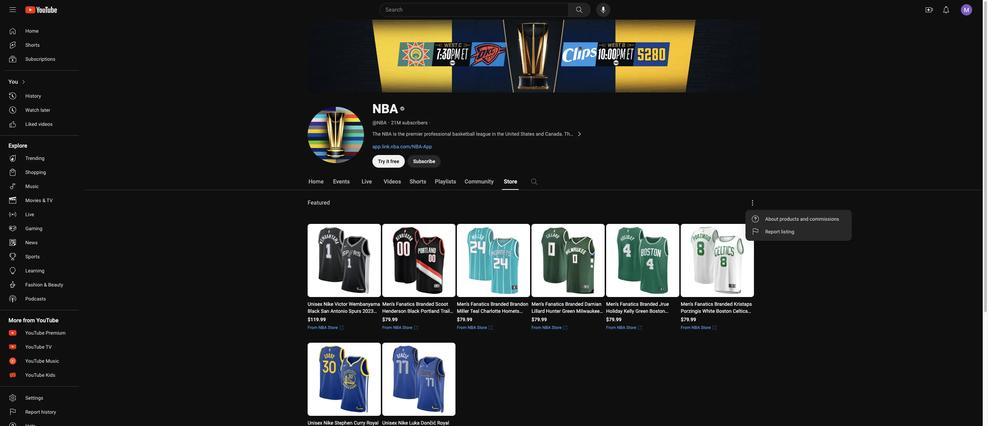 Task type: describe. For each thing, give the bounding box(es) containing it.
youtube tv
[[25, 345, 52, 350]]

& for beauty
[[44, 282, 47, 288]]

fast for kelly
[[622, 316, 632, 321]]

0 vertical spatial shorts
[[25, 42, 40, 48]]

featured button
[[308, 199, 330, 207]]

branded for milwaukee
[[565, 302, 583, 307]]

subscriptions
[[25, 56, 55, 62]]

0 vertical spatial tv
[[47, 198, 53, 203]]

movies
[[25, 198, 41, 203]]

green for milwaukee
[[562, 309, 575, 314]]

movies & tv
[[25, 198, 53, 203]]

0 vertical spatial home
[[25, 28, 39, 34]]

unisex for unisex nike stephen curry royal
[[308, 421, 322, 426]]

player inside men's fanatics branded kristaps porzingis white boston celtics fast break player jersey - association edition size: small
[[705, 316, 719, 321]]

1 $79.99 from the left
[[382, 317, 398, 323]]

Subscribe text field
[[413, 159, 435, 164]]

damian
[[585, 302, 602, 307]]

more from youtube
[[8, 318, 58, 324]]

fashion
[[25, 282, 43, 288]]

royal for curry
[[367, 421, 379, 426]]

app.link.nba.com/nba-app
[[372, 144, 432, 150]]

1 vertical spatial tv
[[46, 345, 52, 350]]

jersey for boston
[[662, 316, 676, 321]]

premium
[[46, 331, 66, 336]]

unisex nike stephen curry royal
[[308, 421, 380, 427]]

2 from from the left
[[382, 326, 392, 331]]

$119.99
[[308, 317, 326, 323]]

jersey inside men's fanatics branded kristaps porzingis white boston celtics fast break player jersey - association edition size: small
[[720, 316, 734, 321]]

stephen
[[335, 421, 353, 426]]

@nba
[[372, 120, 387, 126]]

1 vertical spatial music
[[46, 359, 59, 364]]

0 horizontal spatial live
[[25, 212, 34, 218]]

unisex nike stephen curry royal link
[[308, 343, 381, 427]]

home inside tab list
[[309, 178, 324, 185]]

history
[[41, 410, 56, 415]]

fanatics for kelly
[[620, 302, 639, 307]]

featured
[[308, 200, 330, 206]]

from
[[23, 318, 35, 324]]

report listing element
[[765, 228, 839, 236]]

about products and commissions option
[[746, 213, 852, 226]]

try it free
[[378, 159, 399, 164]]

2 $79.99 from the left
[[457, 317, 472, 323]]

edition inside men's fanatics branded kristaps porzingis white boston celtics fast break player jersey - association edition size: small
[[708, 323, 723, 328]]

- for men's fanatics branded jrue holiday kelly green boston celtics fast break player jersey - icon edition size: small
[[677, 316, 679, 321]]

jersey for milwaukee
[[585, 316, 600, 321]]

watch later
[[25, 107, 50, 113]]

small inside men's fanatics branded kristaps porzingis white boston celtics fast break player jersey - association edition size: small
[[736, 323, 748, 328]]

icon for men's fanatics branded jrue holiday kelly green boston celtics fast break player jersey - icon edition size: small
[[606, 323, 616, 328]]

1 from nba store from the left
[[308, 326, 338, 331]]

hunter
[[546, 309, 561, 314]]

free
[[390, 159, 399, 164]]

curry
[[354, 421, 365, 426]]

5 from nba store from the left
[[606, 326, 636, 331]]

2 from nba store from the left
[[382, 326, 412, 331]]

settings
[[25, 396, 43, 401]]

more
[[8, 318, 22, 324]]

subscribe button
[[408, 155, 441, 168]]

about products and commissions
[[765, 217, 839, 222]]

player for boston
[[647, 316, 660, 321]]

app.link.nba.com/nba-app link
[[372, 144, 432, 150]]

app
[[423, 144, 432, 150]]

report history
[[25, 410, 56, 415]]

0 horizontal spatial music
[[25, 184, 39, 189]]

unisex nike luka dončić royal link
[[382, 343, 456, 427]]

men's fanatics branded jrue holiday kelly green boston celtics fast break player jersey - icon edition size: small
[[606, 302, 679, 328]]

and
[[800, 217, 809, 222]]

green for boston
[[635, 309, 648, 314]]

unisex nike luka dončić royal
[[382, 421, 451, 427]]

jrue
[[659, 302, 669, 307]]

about products and commissions link
[[746, 213, 852, 226]]

about products and commissions element
[[765, 216, 839, 223]]

gaming
[[25, 226, 42, 232]]

size: inside men's fanatics branded jrue holiday kelly green boston celtics fast break player jersey - icon edition size: small
[[633, 323, 644, 328]]

royal for dončić
[[437, 421, 449, 426]]

liked
[[25, 121, 37, 127]]

avatar image image
[[961, 4, 972, 15]]

kelly
[[624, 309, 634, 314]]

unisex for unisex nike luka dončić royal
[[382, 421, 397, 426]]

videos
[[38, 121, 53, 127]]

nba main content
[[84, 20, 983, 427]]

fashion & beauty
[[25, 282, 63, 288]]

small inside men's fanatics branded jrue holiday kelly green boston celtics fast break player jersey - icon edition size: small
[[645, 323, 657, 328]]

edition for celtics
[[617, 323, 632, 328]]

subscribe
[[413, 159, 435, 164]]

report listing option
[[746, 226, 852, 238]]

playlists
[[435, 178, 456, 185]]

report for report history
[[25, 410, 40, 415]]

you
[[8, 79, 18, 85]]

white
[[702, 309, 715, 314]]

app.link.nba.com/nba-
[[372, 144, 423, 150]]

fast inside men's fanatics branded kristaps porzingis white boston celtics fast break player jersey - association edition size: small
[[681, 316, 690, 321]]

try it free button
[[372, 155, 405, 168]]

youtube kids
[[25, 373, 55, 378]]

break inside men's fanatics branded kristaps porzingis white boston celtics fast break player jersey - association edition size: small
[[692, 316, 704, 321]]

sports
[[25, 254, 40, 260]]

watch
[[25, 107, 39, 113]]

men's fanatics branded damian lillard hunter green milwaukee bucks fast break player jersey - icon edition
[[532, 302, 602, 328]]



Task type: vqa. For each thing, say whether or not it's contained in the screenshot.
the bottom of
no



Task type: locate. For each thing, give the bounding box(es) containing it.
youtube music
[[25, 359, 59, 364]]

unisex inside unisex nike luka dončić royal
[[382, 421, 397, 426]]

2 men's from the left
[[606, 302, 619, 307]]

videos
[[384, 178, 401, 185]]

1 horizontal spatial ‧
[[429, 120, 431, 126]]

green right kelly
[[635, 309, 648, 314]]

3 from from the left
[[457, 326, 467, 331]]

icon
[[532, 323, 541, 328], [606, 323, 616, 328]]

nike inside unisex nike luka dončić royal
[[398, 421, 408, 426]]

news
[[25, 240, 38, 246]]

0 horizontal spatial home
[[25, 28, 39, 34]]

jersey down the milwaukee
[[585, 316, 600, 321]]

royal
[[367, 421, 379, 426], [437, 421, 449, 426]]

2 branded from the left
[[640, 302, 658, 307]]

music up kids
[[46, 359, 59, 364]]

1 vertical spatial celtics
[[606, 316, 621, 321]]

edition inside men's fanatics branded damian lillard hunter green milwaukee bucks fast break player jersey - icon edition
[[542, 323, 557, 328]]

association
[[681, 323, 707, 328]]

0 vertical spatial &
[[42, 198, 45, 203]]

4 $79.99 from the left
[[606, 317, 622, 323]]

player inside men's fanatics branded jrue holiday kelly green boston celtics fast break player jersey - icon edition size: small
[[647, 316, 660, 321]]

list box containing about products and commissions
[[746, 210, 852, 241]]

youtube for tv
[[25, 345, 44, 350]]

3 men's from the left
[[681, 302, 693, 307]]

report history link
[[4, 406, 76, 420], [4, 406, 76, 420]]

1 horizontal spatial shorts
[[410, 178, 426, 185]]

$79.99 for bucks
[[532, 317, 547, 323]]

0 vertical spatial celtics
[[733, 309, 748, 314]]

nike for stephen
[[324, 421, 333, 426]]

podcasts link
[[4, 292, 76, 306], [4, 292, 76, 306]]

0 horizontal spatial unisex
[[308, 421, 322, 426]]

icon down holiday
[[606, 323, 616, 328]]

celtics inside men's fanatics branded kristaps porzingis white boston celtics fast break player jersey - association edition size: small
[[733, 309, 748, 314]]

1 - from the left
[[601, 316, 602, 321]]

2 horizontal spatial edition
[[708, 323, 723, 328]]

1 icon from the left
[[532, 323, 541, 328]]

1 horizontal spatial men's
[[606, 302, 619, 307]]

music up movies
[[25, 184, 39, 189]]

shopping
[[25, 170, 46, 175]]

home up subscriptions
[[25, 28, 39, 34]]

break down hunter
[[557, 316, 569, 321]]

break
[[557, 316, 569, 321], [633, 316, 646, 321], [692, 316, 704, 321]]

icon down bucks
[[532, 323, 541, 328]]

tab list containing home
[[308, 174, 593, 190]]

1 horizontal spatial home
[[309, 178, 324, 185]]

holiday
[[606, 309, 623, 314]]

men's up porzingis
[[681, 302, 693, 307]]

tab list
[[308, 174, 593, 190]]

1 horizontal spatial green
[[635, 309, 648, 314]]

player for milwaukee
[[571, 316, 584, 321]]

2 green from the left
[[635, 309, 648, 314]]

celtics
[[733, 309, 748, 314], [606, 316, 621, 321]]

1 fast from the left
[[546, 316, 556, 321]]

dončić
[[421, 421, 436, 426]]

live right events
[[362, 178, 372, 185]]

lillard
[[532, 309, 545, 314]]

royal inside unisex nike stephen curry royal
[[367, 421, 379, 426]]

report
[[765, 229, 780, 235], [25, 410, 40, 415]]

1 horizontal spatial icon
[[606, 323, 616, 328]]

2 horizontal spatial fanatics
[[695, 302, 713, 307]]

3 fanatics from the left
[[695, 302, 713, 307]]

men's fanatics branded kristaps porzingis white boston celtics fast break player jersey - association edition size: small
[[681, 302, 752, 328]]

0 horizontal spatial boston
[[650, 309, 665, 314]]

men's for men's fanatics branded jrue holiday kelly green boston celtics fast break player jersey - icon edition size: small
[[606, 302, 619, 307]]

subscribers
[[402, 120, 428, 126]]

3 - from the left
[[736, 316, 737, 321]]

1 horizontal spatial report
[[765, 229, 780, 235]]

size: down kelly
[[633, 323, 644, 328]]

jersey
[[585, 316, 600, 321], [662, 316, 676, 321], [720, 316, 734, 321]]

shopping link
[[4, 165, 76, 180], [4, 165, 76, 180]]

list box
[[746, 210, 852, 241]]

branded for boston
[[640, 302, 658, 307]]

music link
[[4, 180, 76, 194], [4, 180, 76, 194]]

- inside men's fanatics branded damian lillard hunter green milwaukee bucks fast break player jersey - icon edition
[[601, 316, 602, 321]]

men's up 'lillard'
[[532, 302, 544, 307]]

0 horizontal spatial jersey
[[585, 316, 600, 321]]

men's up holiday
[[606, 302, 619, 307]]

1 horizontal spatial fanatics
[[620, 302, 639, 307]]

1 branded from the left
[[565, 302, 583, 307]]

trending
[[25, 156, 45, 161]]

youtube up youtube premium
[[36, 318, 58, 324]]

boston
[[650, 309, 665, 314], [716, 309, 732, 314]]

later
[[40, 107, 50, 113]]

None search field
[[367, 3, 592, 17]]

2 horizontal spatial -
[[736, 316, 737, 321]]

2 fast from the left
[[622, 316, 632, 321]]

it
[[386, 159, 389, 164]]

fast inside men's fanatics branded damian lillard hunter green milwaukee bucks fast break player jersey - icon edition
[[546, 316, 556, 321]]

player inside men's fanatics branded damian lillard hunter green milwaukee bucks fast break player jersey - icon edition
[[571, 316, 584, 321]]

0 horizontal spatial green
[[562, 309, 575, 314]]

liked videos link
[[4, 117, 76, 131], [4, 117, 76, 131]]

live inside nba main content
[[362, 178, 372, 185]]

1 horizontal spatial boston
[[716, 309, 732, 314]]

- inside men's fanatics branded jrue holiday kelly green boston celtics fast break player jersey - icon edition size: small
[[677, 316, 679, 321]]

2 nike from the left
[[398, 421, 408, 426]]

1 horizontal spatial jersey
[[662, 316, 676, 321]]

player down the white
[[705, 316, 719, 321]]

nike left luka
[[398, 421, 408, 426]]

1 vertical spatial shorts
[[410, 178, 426, 185]]

1 horizontal spatial small
[[736, 323, 748, 328]]

nike for luka
[[398, 421, 408, 426]]

2 break from the left
[[633, 316, 646, 321]]

beauty
[[48, 282, 63, 288]]

branded up the milwaukee
[[565, 302, 583, 307]]

1 break from the left
[[557, 316, 569, 321]]

youtube kids link
[[4, 369, 76, 383], [4, 369, 76, 383]]

0 vertical spatial report
[[765, 229, 780, 235]]

1 horizontal spatial nike
[[398, 421, 408, 426]]

fanatics up kelly
[[620, 302, 639, 307]]

2 unisex from the left
[[382, 421, 397, 426]]

youtube for premium
[[25, 331, 44, 336]]

branded inside men's fanatics branded kristaps porzingis white boston celtics fast break player jersey - association edition size: small
[[715, 302, 733, 307]]

milwaukee
[[576, 309, 600, 314]]

youtube left kids
[[25, 373, 44, 378]]

men's for men's fanatics branded kristaps porzingis white boston celtics fast break player jersey - association edition size: small
[[681, 302, 693, 307]]

small
[[645, 323, 657, 328], [736, 323, 748, 328]]

2 player from the left
[[647, 316, 660, 321]]

report down about
[[765, 229, 780, 235]]

watch later link
[[4, 103, 76, 117], [4, 103, 76, 117]]

size:
[[633, 323, 644, 328], [724, 323, 735, 328]]

0 horizontal spatial branded
[[565, 302, 583, 307]]

nba
[[372, 102, 398, 117], [319, 326, 327, 331], [393, 326, 402, 331], [468, 326, 476, 331], [542, 326, 551, 331], [617, 326, 625, 331], [692, 326, 700, 331]]

fanatics inside men's fanatics branded kristaps porzingis white boston celtics fast break player jersey - association edition size: small
[[695, 302, 713, 307]]

3 edition from the left
[[708, 323, 723, 328]]

$79.99 for celtics
[[606, 317, 622, 323]]

products
[[780, 217, 799, 222]]

- for men's fanatics branded damian lillard hunter green milwaukee bucks fast break player jersey - icon edition
[[601, 316, 602, 321]]

tab list inside nba main content
[[308, 174, 593, 190]]

boston inside men's fanatics branded kristaps porzingis white boston celtics fast break player jersey - association edition size: small
[[716, 309, 732, 314]]

luka
[[409, 421, 420, 426]]

nike inside unisex nike stephen curry royal
[[324, 421, 333, 426]]

3 branded from the left
[[715, 302, 733, 307]]

fast down kelly
[[622, 316, 632, 321]]

live down movies
[[25, 212, 34, 218]]

size: inside men's fanatics branded kristaps porzingis white boston celtics fast break player jersey - association edition size: small
[[724, 323, 735, 328]]

jersey down 'jrue'
[[662, 316, 676, 321]]

5 from from the left
[[606, 326, 616, 331]]

@nba ‧ 21m subscribers ‧
[[372, 120, 431, 126]]

$79.99 for fast
[[681, 317, 696, 323]]

boston inside men's fanatics branded jrue holiday kelly green boston celtics fast break player jersey - icon edition size: small
[[650, 309, 665, 314]]

royal inside unisex nike luka dončić royal
[[437, 421, 449, 426]]

player down the milwaukee
[[571, 316, 584, 321]]

0 horizontal spatial report
[[25, 410, 40, 415]]

1 ‧ from the left
[[388, 120, 390, 126]]

jersey inside men's fanatics branded damian lillard hunter green milwaukee bucks fast break player jersey - icon edition
[[585, 316, 600, 321]]

1 horizontal spatial royal
[[437, 421, 449, 426]]

1 horizontal spatial live
[[362, 178, 372, 185]]

podcasts
[[25, 296, 46, 302]]

2 royal from the left
[[437, 421, 449, 426]]

2 fanatics from the left
[[620, 302, 639, 307]]

2 size: from the left
[[724, 323, 735, 328]]

4 from from the left
[[532, 326, 541, 331]]

1 vertical spatial &
[[44, 282, 47, 288]]

0 horizontal spatial edition
[[542, 323, 557, 328]]

1 horizontal spatial branded
[[640, 302, 658, 307]]

-
[[601, 316, 602, 321], [677, 316, 679, 321], [736, 316, 737, 321]]

fanatics
[[545, 302, 564, 307], [620, 302, 639, 307], [695, 302, 713, 307]]

youtube down youtube tv
[[25, 359, 44, 364]]

celtics inside men's fanatics branded jrue holiday kelly green boston celtics fast break player jersey - icon edition size: small
[[606, 316, 621, 321]]

0 horizontal spatial fast
[[546, 316, 556, 321]]

unisex inside unisex nike stephen curry royal
[[308, 421, 322, 426]]

1 horizontal spatial fast
[[622, 316, 632, 321]]

break inside men's fanatics branded jrue holiday kelly green boston celtics fast break player jersey - icon edition size: small
[[633, 316, 646, 321]]

fast inside men's fanatics branded jrue holiday kelly green boston celtics fast break player jersey - icon edition size: small
[[622, 316, 632, 321]]

0 horizontal spatial ‧
[[388, 120, 390, 126]]

0 horizontal spatial men's
[[532, 302, 544, 307]]

1 horizontal spatial music
[[46, 359, 59, 364]]

report for report listing
[[765, 229, 780, 235]]

live
[[362, 178, 372, 185], [25, 212, 34, 218]]

tv right movies
[[47, 198, 53, 203]]

1 small from the left
[[645, 323, 657, 328]]

bucks
[[532, 316, 545, 321]]

branded up the white
[[715, 302, 733, 307]]

community
[[465, 178, 494, 185]]

celtics down holiday
[[606, 316, 621, 321]]

1 jersey from the left
[[585, 316, 600, 321]]

0 horizontal spatial royal
[[367, 421, 379, 426]]

‧
[[388, 120, 390, 126], [429, 120, 431, 126]]

youtube tv link
[[4, 340, 76, 355], [4, 340, 76, 355]]

home link
[[4, 24, 76, 38], [4, 24, 76, 38]]

edition down bucks
[[542, 323, 557, 328]]

try
[[378, 159, 385, 164]]

listing
[[781, 229, 794, 235]]

youtube down more from youtube
[[25, 331, 44, 336]]

fanatics inside men's fanatics branded damian lillard hunter green milwaukee bucks fast break player jersey - icon edition
[[545, 302, 564, 307]]

0 vertical spatial live
[[362, 178, 372, 185]]

break inside men's fanatics branded damian lillard hunter green milwaukee bucks fast break player jersey - icon edition
[[557, 316, 569, 321]]

history link
[[4, 89, 76, 103], [4, 89, 76, 103]]

break down kelly
[[633, 316, 646, 321]]

tv
[[47, 198, 53, 203], [46, 345, 52, 350]]

& left the "beauty"
[[44, 282, 47, 288]]

3 player from the left
[[705, 316, 719, 321]]

youtube
[[36, 318, 58, 324], [25, 331, 44, 336], [25, 345, 44, 350], [25, 359, 44, 364], [25, 373, 44, 378]]

youtube premium
[[25, 331, 66, 336]]

0 vertical spatial music
[[25, 184, 39, 189]]

2 edition from the left
[[617, 323, 632, 328]]

2 boston from the left
[[716, 309, 732, 314]]

1 green from the left
[[562, 309, 575, 314]]

break for kelly
[[633, 316, 646, 321]]

fanatics inside men's fanatics branded jrue holiday kelly green boston celtics fast break player jersey - icon edition size: small
[[620, 302, 639, 307]]

2 small from the left
[[736, 323, 748, 328]]

live link
[[4, 208, 76, 222], [4, 208, 76, 222]]

0 horizontal spatial player
[[571, 316, 584, 321]]

2 horizontal spatial jersey
[[720, 316, 734, 321]]

men's for men's fanatics branded damian lillard hunter green milwaukee bucks fast break player jersey - icon edition
[[532, 302, 544, 307]]

fast down hunter
[[546, 316, 556, 321]]

Search text field
[[385, 5, 567, 14]]

boston right the white
[[716, 309, 732, 314]]

1 horizontal spatial player
[[647, 316, 660, 321]]

0 horizontal spatial fanatics
[[545, 302, 564, 307]]

$79.99
[[382, 317, 398, 323], [457, 317, 472, 323], [532, 317, 547, 323], [606, 317, 622, 323], [681, 317, 696, 323]]

1 edition from the left
[[542, 323, 557, 328]]

kristaps
[[734, 302, 752, 307]]

shorts up subscriptions
[[25, 42, 40, 48]]

youtube for kids
[[25, 373, 44, 378]]

2 horizontal spatial men's
[[681, 302, 693, 307]]

commissions
[[810, 217, 839, 222]]

1 size: from the left
[[633, 323, 644, 328]]

men's
[[532, 302, 544, 307], [606, 302, 619, 307], [681, 302, 693, 307]]

porzingis
[[681, 309, 701, 314]]

explore
[[8, 143, 27, 149]]

sports link
[[4, 250, 76, 264], [4, 250, 76, 264]]

liked videos
[[25, 121, 53, 127]]

break up association
[[692, 316, 704, 321]]

kids
[[46, 373, 55, 378]]

3 $79.99 from the left
[[532, 317, 547, 323]]

unisex left luka
[[382, 421, 397, 426]]

2 horizontal spatial fast
[[681, 316, 690, 321]]

1 boston from the left
[[650, 309, 665, 314]]

1 horizontal spatial edition
[[617, 323, 632, 328]]

tv down youtube premium
[[46, 345, 52, 350]]

0 horizontal spatial icon
[[532, 323, 541, 328]]

1 vertical spatial live
[[25, 212, 34, 218]]

1 fanatics from the left
[[545, 302, 564, 307]]

edition for bucks
[[542, 323, 557, 328]]

& right movies
[[42, 198, 45, 203]]

branded inside men's fanatics branded jrue holiday kelly green boston celtics fast break player jersey - icon edition size: small
[[640, 302, 658, 307]]

fast for hunter
[[546, 316, 556, 321]]

events
[[333, 178, 350, 185]]

& for tv
[[42, 198, 45, 203]]

branded
[[565, 302, 583, 307], [640, 302, 658, 307], [715, 302, 733, 307]]

0 horizontal spatial small
[[645, 323, 657, 328]]

1 vertical spatial home
[[309, 178, 324, 185]]

settings link
[[4, 391, 76, 406], [4, 391, 76, 406]]

1 from from the left
[[308, 326, 317, 331]]

about
[[765, 217, 778, 222]]

0 horizontal spatial break
[[557, 316, 569, 321]]

men's inside men's fanatics branded kristaps porzingis white boston celtics fast break player jersey - association edition size: small
[[681, 302, 693, 307]]

21 million subscribers element
[[391, 120, 428, 126]]

subscriptions link
[[4, 52, 76, 66], [4, 52, 76, 66]]

learning
[[25, 268, 44, 274]]

report down settings
[[25, 410, 40, 415]]

store
[[504, 178, 517, 185], [328, 326, 338, 331], [403, 326, 412, 331], [477, 326, 487, 331], [552, 326, 562, 331], [626, 326, 636, 331], [701, 326, 711, 331]]

royal right dončić on the left bottom of page
[[437, 421, 449, 426]]

2 icon from the left
[[606, 323, 616, 328]]

1 horizontal spatial unisex
[[382, 421, 397, 426]]

shorts
[[25, 42, 40, 48], [410, 178, 426, 185]]

1 horizontal spatial break
[[633, 316, 646, 321]]

jersey down kristaps
[[720, 316, 734, 321]]

unisex left stephen
[[308, 421, 322, 426]]

1 men's from the left
[[532, 302, 544, 307]]

6 from nba store from the left
[[681, 326, 711, 331]]

3 fast from the left
[[681, 316, 690, 321]]

3 jersey from the left
[[720, 316, 734, 321]]

youtube music link
[[4, 355, 76, 369], [4, 355, 76, 369]]

jersey inside men's fanatics branded jrue holiday kelly green boston celtics fast break player jersey - icon edition size: small
[[662, 316, 676, 321]]

fanatics up the white
[[695, 302, 713, 307]]

boston down 'jrue'
[[650, 309, 665, 314]]

0 horizontal spatial size:
[[633, 323, 644, 328]]

1 unisex from the left
[[308, 421, 322, 426]]

2 horizontal spatial branded
[[715, 302, 733, 307]]

icon inside men's fanatics branded jrue holiday kelly green boston celtics fast break player jersey - icon edition size: small
[[606, 323, 616, 328]]

branded inside men's fanatics branded damian lillard hunter green milwaukee bucks fast break player jersey - icon edition
[[565, 302, 583, 307]]

branded for celtics
[[715, 302, 733, 307]]

men's inside men's fanatics branded damian lillard hunter green milwaukee bucks fast break player jersey - icon edition
[[532, 302, 544, 307]]

green
[[562, 309, 575, 314], [635, 309, 648, 314]]

green inside men's fanatics branded jrue holiday kelly green boston celtics fast break player jersey - icon edition size: small
[[635, 309, 648, 314]]

nike left stephen
[[324, 421, 333, 426]]

0 horizontal spatial -
[[601, 316, 602, 321]]

home up featured
[[309, 178, 324, 185]]

report inside report listing element
[[765, 229, 780, 235]]

edition down the white
[[708, 323, 723, 328]]

green inside men's fanatics branded damian lillard hunter green milwaukee bucks fast break player jersey - icon edition
[[562, 309, 575, 314]]

branded left 'jrue'
[[640, 302, 658, 307]]

report listing
[[765, 229, 794, 235]]

2 ‧ from the left
[[429, 120, 431, 126]]

2 horizontal spatial break
[[692, 316, 704, 321]]

1 horizontal spatial size:
[[724, 323, 735, 328]]

1 nike from the left
[[324, 421, 333, 426]]

home
[[25, 28, 39, 34], [309, 178, 324, 185]]

1 vertical spatial report
[[25, 410, 40, 415]]

- inside men's fanatics branded kristaps porzingis white boston celtics fast break player jersey - association edition size: small
[[736, 316, 737, 321]]

celtics down kristaps
[[733, 309, 748, 314]]

2 jersey from the left
[[662, 316, 676, 321]]

1 horizontal spatial -
[[677, 316, 679, 321]]

icon for men's fanatics branded damian lillard hunter green milwaukee bucks fast break player jersey - icon edition
[[532, 323, 541, 328]]

break for hunter
[[557, 316, 569, 321]]

1 player from the left
[[571, 316, 584, 321]]

0 horizontal spatial nike
[[324, 421, 333, 426]]

Try it free text field
[[378, 159, 399, 164]]

fanatics up hunter
[[545, 302, 564, 307]]

0 horizontal spatial celtics
[[606, 316, 621, 321]]

unisex
[[308, 421, 322, 426], [382, 421, 397, 426]]

3 from nba store from the left
[[457, 326, 487, 331]]

shorts inside nba main content
[[410, 178, 426, 185]]

2 horizontal spatial player
[[705, 316, 719, 321]]

youtube up youtube music
[[25, 345, 44, 350]]

size: down kristaps
[[724, 323, 735, 328]]

21m
[[391, 120, 401, 126]]

5 $79.99 from the left
[[681, 317, 696, 323]]

royal right curry
[[367, 421, 379, 426]]

1 royal from the left
[[367, 421, 379, 426]]

2 - from the left
[[677, 316, 679, 321]]

edition inside men's fanatics branded jrue holiday kelly green boston celtics fast break player jersey - icon edition size: small
[[617, 323, 632, 328]]

‧ right subscribers
[[429, 120, 431, 126]]

edition down kelly
[[617, 323, 632, 328]]

‧ left the 21m
[[388, 120, 390, 126]]

men's inside men's fanatics branded jrue holiday kelly green boston celtics fast break player jersey - icon edition size: small
[[606, 302, 619, 307]]

1 horizontal spatial celtics
[[733, 309, 748, 314]]

fashion & beauty link
[[4, 278, 76, 292], [4, 278, 76, 292]]

player down 'jrue'
[[647, 316, 660, 321]]

fast down porzingis
[[681, 316, 690, 321]]

fanatics for white
[[695, 302, 713, 307]]

icon inside men's fanatics branded damian lillard hunter green milwaukee bucks fast break player jersey - icon edition
[[532, 323, 541, 328]]

green right hunter
[[562, 309, 575, 314]]

history
[[25, 93, 41, 99]]

6 from from the left
[[681, 326, 691, 331]]

youtube for music
[[25, 359, 44, 364]]

4 from nba store from the left
[[532, 326, 562, 331]]

fanatics for hunter
[[545, 302, 564, 307]]

3 break from the left
[[692, 316, 704, 321]]

shorts down subscribe text field on the left top of page
[[410, 178, 426, 185]]

0 horizontal spatial shorts
[[25, 42, 40, 48]]



